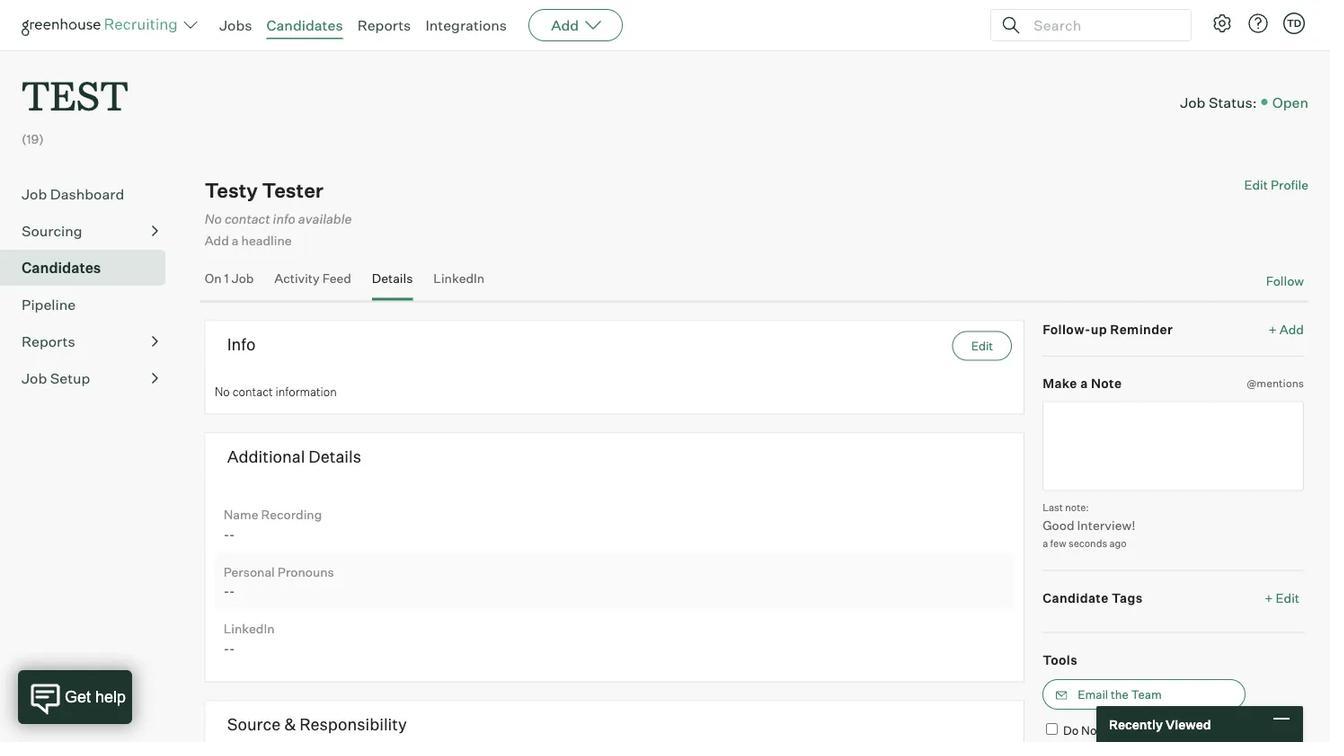 Task type: locate. For each thing, give the bounding box(es) containing it.
linkedin right details "link" at the left top of the page
[[434, 270, 485, 286]]

-
[[223, 526, 229, 542], [229, 526, 235, 542], [223, 583, 229, 599], [229, 583, 235, 599], [223, 640, 229, 656], [229, 640, 235, 656]]

2 vertical spatial a
[[1043, 537, 1048, 549]]

0 horizontal spatial candidates link
[[22, 257, 158, 279]]

0 vertical spatial +
[[1269, 321, 1277, 337]]

responsibility
[[299, 715, 407, 735]]

1 vertical spatial reports
[[22, 333, 75, 351]]

activity
[[274, 270, 320, 286]]

@mentions link
[[1247, 375, 1304, 392]]

candidate tags
[[1043, 590, 1143, 606]]

email left the
[[1078, 687, 1109, 702]]

linkedin down "personal pronouns --"
[[223, 621, 275, 637]]

0 vertical spatial a
[[232, 233, 239, 249]]

test link
[[22, 50, 128, 125]]

1 horizontal spatial reports link
[[357, 16, 411, 34]]

additional
[[227, 447, 305, 467]]

candidate
[[1043, 590, 1109, 606]]

0 vertical spatial linkedin
[[434, 270, 485, 286]]

linkedin
[[434, 270, 485, 286], [223, 621, 275, 637]]

1 vertical spatial details
[[309, 447, 361, 467]]

follow-
[[1043, 321, 1091, 337]]

0 horizontal spatial a
[[232, 233, 239, 249]]

linkedin for linkedin --
[[223, 621, 275, 637]]

0 vertical spatial candidates link
[[267, 16, 343, 34]]

0 vertical spatial reports link
[[357, 16, 411, 34]]

+ edit
[[1265, 590, 1300, 606]]

0 horizontal spatial edit
[[971, 339, 993, 353]]

testy
[[205, 178, 258, 203]]

job for job setup
[[22, 370, 47, 388]]

reports link down pipeline 'link'
[[22, 331, 158, 353]]

1 horizontal spatial linkedin
[[434, 270, 485, 286]]

reminder
[[1110, 321, 1173, 337]]

no down info
[[215, 384, 230, 398]]

0 horizontal spatial candidates
[[22, 259, 101, 277]]

contact up headline
[[225, 211, 270, 227]]

pipeline link
[[22, 294, 158, 316]]

jobs
[[219, 16, 252, 34]]

a
[[232, 233, 239, 249], [1081, 376, 1088, 391], [1043, 537, 1048, 549]]

candidates down sourcing
[[22, 259, 101, 277]]

add
[[551, 16, 579, 34], [205, 233, 229, 249], [1280, 321, 1304, 337]]

follow
[[1266, 273, 1304, 289]]

integrations
[[426, 16, 507, 34]]

a left 'note'
[[1081, 376, 1088, 391]]

the
[[1111, 687, 1129, 702]]

reports left integrations link at the left top of page
[[357, 16, 411, 34]]

name recording --
[[223, 507, 322, 542]]

job status:
[[1180, 93, 1257, 111]]

1 vertical spatial no
[[215, 384, 230, 398]]

edit link
[[952, 331, 1012, 361]]

0 vertical spatial contact
[[225, 211, 270, 227]]

0 horizontal spatial add
[[205, 233, 229, 249]]

details
[[372, 270, 413, 286], [309, 447, 361, 467]]

1 vertical spatial add
[[205, 233, 229, 249]]

reports
[[357, 16, 411, 34], [22, 333, 75, 351]]

job up sourcing
[[22, 185, 47, 203]]

1 vertical spatial candidates link
[[22, 257, 158, 279]]

+ for + add
[[1269, 321, 1277, 337]]

0 vertical spatial edit
[[1244, 177, 1268, 193]]

name
[[223, 507, 258, 523]]

linkedin for linkedin
[[434, 270, 485, 286]]

1 vertical spatial a
[[1081, 376, 1088, 391]]

up
[[1091, 321, 1107, 337]]

on 1 job
[[205, 270, 254, 286]]

candidates link down sourcing link
[[22, 257, 158, 279]]

1 horizontal spatial add
[[551, 16, 579, 34]]

0 vertical spatial email
[[1078, 687, 1109, 702]]

2 vertical spatial add
[[1280, 321, 1304, 337]]

0 vertical spatial reports
[[357, 16, 411, 34]]

additional details
[[227, 447, 361, 467]]

1 horizontal spatial edit
[[1244, 177, 1268, 193]]

1 vertical spatial +
[[1265, 590, 1273, 606]]

email the team
[[1078, 687, 1162, 702]]

edit inside edit link
[[971, 339, 993, 353]]

0 horizontal spatial linkedin
[[223, 621, 275, 637]]

source
[[227, 715, 281, 735]]

0 vertical spatial add
[[551, 16, 579, 34]]

sourcing link
[[22, 220, 158, 242]]

1 vertical spatial edit
[[971, 339, 993, 353]]

good
[[1043, 517, 1075, 533]]

candidates right jobs
[[267, 16, 343, 34]]

job for job status:
[[1180, 93, 1206, 111]]

make
[[1043, 376, 1078, 391]]

email right not
[[1104, 723, 1135, 738]]

details right additional at the left of the page
[[309, 447, 361, 467]]

0 vertical spatial no
[[205, 211, 222, 227]]

2 vertical spatial edit
[[1276, 590, 1300, 606]]

sourcing
[[22, 222, 82, 240]]

activity feed link
[[274, 270, 351, 297]]

candidates link
[[267, 16, 343, 34], [22, 257, 158, 279]]

edit profile link
[[1244, 177, 1309, 193]]

0 horizontal spatial reports
[[22, 333, 75, 351]]

reports down pipeline
[[22, 333, 75, 351]]

info
[[273, 211, 296, 227]]

reports link left integrations link at the left top of page
[[357, 16, 411, 34]]

edit
[[1244, 177, 1268, 193], [971, 339, 993, 353], [1276, 590, 1300, 606]]

available
[[298, 211, 352, 227]]

2 horizontal spatial edit
[[1276, 590, 1300, 606]]

0 vertical spatial candidates
[[267, 16, 343, 34]]

job setup link
[[22, 368, 158, 389]]

a left few at the right bottom
[[1043, 537, 1048, 549]]

add inside popup button
[[551, 16, 579, 34]]

None text field
[[1043, 401, 1304, 491]]

source & responsibility
[[227, 715, 407, 735]]

1 vertical spatial email
[[1104, 723, 1135, 738]]

note
[[1091, 376, 1122, 391]]

+ add
[[1269, 321, 1304, 337]]

a left headline
[[232, 233, 239, 249]]

email
[[1078, 687, 1109, 702], [1104, 723, 1135, 738]]

1 horizontal spatial a
[[1043, 537, 1048, 549]]

candidates link right jobs
[[267, 16, 343, 34]]

job
[[1180, 93, 1206, 111], [22, 185, 47, 203], [232, 270, 254, 286], [22, 370, 47, 388]]

linkedin --
[[223, 621, 275, 656]]

details link
[[372, 270, 413, 297]]

last
[[1043, 501, 1063, 514]]

a inside testy tester no contact info available add a headline
[[232, 233, 239, 249]]

pronouns
[[278, 564, 334, 580]]

no
[[205, 211, 222, 227], [215, 384, 230, 398]]

details right feed
[[372, 270, 413, 286]]

no inside testy tester no contact info available add a headline
[[205, 211, 222, 227]]

0 horizontal spatial details
[[309, 447, 361, 467]]

add button
[[529, 9, 623, 41]]

td button
[[1280, 9, 1309, 38]]

follow-up reminder
[[1043, 321, 1173, 337]]

contact down info
[[232, 384, 273, 398]]

job left setup
[[22, 370, 47, 388]]

recently viewed
[[1109, 717, 1211, 732]]

edit inside + edit link
[[1276, 590, 1300, 606]]

no down testy
[[205, 211, 222, 227]]

candidates
[[267, 16, 343, 34], [22, 259, 101, 277]]

1 horizontal spatial candidates
[[267, 16, 343, 34]]

0 vertical spatial details
[[372, 270, 413, 286]]

+
[[1269, 321, 1277, 337], [1265, 590, 1273, 606]]

headline
[[241, 233, 292, 249]]

personal pronouns --
[[223, 564, 334, 599]]

1 vertical spatial linkedin
[[223, 621, 275, 637]]

setup
[[50, 370, 90, 388]]

job left status:
[[1180, 93, 1206, 111]]

1 vertical spatial reports link
[[22, 331, 158, 353]]

feed
[[322, 270, 351, 286]]

2 horizontal spatial a
[[1081, 376, 1088, 391]]

make a note
[[1043, 376, 1122, 391]]

(19)
[[22, 131, 44, 147]]



Task type: describe. For each thing, give the bounding box(es) containing it.
1 horizontal spatial reports
[[357, 16, 411, 34]]

linkedin link
[[434, 270, 485, 297]]

1 vertical spatial contact
[[232, 384, 273, 398]]

job dashboard link
[[22, 184, 158, 205]]

+ edit link
[[1261, 585, 1304, 610]]

add inside testy tester no contact info available add a headline
[[205, 233, 229, 249]]

edit profile
[[1244, 177, 1309, 193]]

on
[[205, 270, 222, 286]]

ago
[[1110, 537, 1127, 549]]

dashboard
[[50, 185, 124, 203]]

2 horizontal spatial add
[[1280, 321, 1304, 337]]

tools
[[1043, 652, 1078, 668]]

recording
[[261, 507, 322, 523]]

few
[[1050, 537, 1067, 549]]

test
[[22, 68, 128, 121]]

1
[[224, 270, 229, 286]]

seconds
[[1069, 537, 1108, 549]]

1 horizontal spatial details
[[372, 270, 413, 286]]

on 1 job link
[[205, 270, 254, 297]]

@mentions
[[1247, 376, 1304, 390]]

Do Not Email checkbox
[[1046, 723, 1058, 735]]

+ for + edit
[[1265, 590, 1273, 606]]

job for job dashboard
[[22, 185, 47, 203]]

team
[[1131, 687, 1162, 702]]

pipeline
[[22, 296, 76, 314]]

1 vertical spatial candidates
[[22, 259, 101, 277]]

personal
[[223, 564, 275, 580]]

not
[[1081, 723, 1101, 738]]

job setup
[[22, 370, 90, 388]]

integrations link
[[426, 16, 507, 34]]

interview!
[[1077, 517, 1136, 533]]

status:
[[1209, 93, 1257, 111]]

edit for edit profile
[[1244, 177, 1268, 193]]

information
[[276, 384, 337, 398]]

do not email
[[1063, 723, 1135, 738]]

open
[[1273, 93, 1309, 111]]

+ add link
[[1269, 320, 1304, 338]]

tester
[[262, 178, 324, 203]]

job right 1
[[232, 270, 254, 286]]

email inside button
[[1078, 687, 1109, 702]]

job dashboard
[[22, 185, 124, 203]]

testy tester no contact info available add a headline
[[205, 178, 352, 249]]

recently
[[1109, 717, 1163, 732]]

1 horizontal spatial candidates link
[[267, 16, 343, 34]]

follow link
[[1266, 272, 1304, 290]]

contact inside testy tester no contact info available add a headline
[[225, 211, 270, 227]]

profile
[[1271, 177, 1309, 193]]

note:
[[1065, 501, 1089, 514]]

greenhouse recruiting image
[[22, 14, 183, 36]]

edit for edit
[[971, 339, 993, 353]]

jobs link
[[219, 16, 252, 34]]

td button
[[1284, 13, 1305, 34]]

do
[[1063, 723, 1079, 738]]

td
[[1287, 17, 1302, 29]]

0 horizontal spatial reports link
[[22, 331, 158, 353]]

viewed
[[1166, 717, 1211, 732]]

a inside last note: good interview! a few seconds ago
[[1043, 537, 1048, 549]]

email the team button
[[1043, 679, 1246, 710]]

Search text field
[[1029, 12, 1175, 38]]

last note: good interview! a few seconds ago
[[1043, 501, 1136, 549]]

activity feed
[[274, 270, 351, 286]]

info
[[227, 334, 256, 354]]

tags
[[1112, 590, 1143, 606]]

&
[[284, 715, 296, 735]]

no contact information
[[215, 384, 337, 398]]

configure image
[[1212, 13, 1233, 34]]



Task type: vqa. For each thing, say whether or not it's contained in the screenshot.
90 at top left
no



